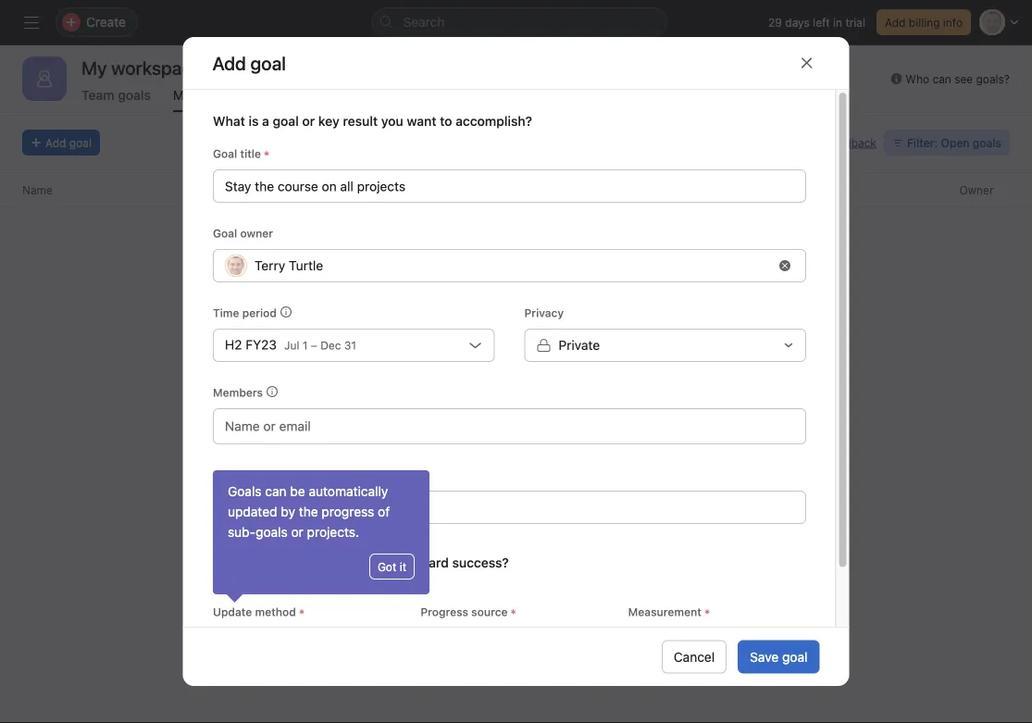 Task type: locate. For each thing, give the bounding box(es) containing it.
goals inside goals can be automatically updated by the progress of sub-goals or projects.
[[256, 525, 288, 540]]

1 vertical spatial progress
[[349, 555, 403, 570]]

0 vertical spatial to
[[567, 477, 580, 494]]

1 vertical spatial progress
[[420, 606, 468, 619]]

0 horizontal spatial a
[[262, 113, 269, 129]]

1 vertical spatial can
[[265, 484, 287, 499]]

1 horizontal spatial goals
[[195, 88, 228, 103]]

team goals
[[82, 88, 151, 103]]

1 vertical spatial add
[[45, 136, 66, 149]]

goals inside 'link'
[[118, 88, 151, 103]]

0 horizontal spatial to
[[245, 574, 256, 587]]

turtle
[[289, 258, 323, 273]]

progress
[[322, 504, 375, 520], [349, 555, 403, 570]]

to for set
[[245, 574, 256, 587]]

fy23
[[245, 337, 276, 352]]

goal up goals
[[251, 468, 273, 481]]

goal inside button
[[783, 649, 808, 665]]

progress left source
[[420, 606, 468, 619]]

goal for parent goal
[[251, 468, 273, 481]]

a down you
[[393, 477, 401, 494]]

1 vertical spatial goal
[[213, 227, 237, 240]]

to accomplish?
[[440, 113, 532, 129]]

progress
[[803, 183, 849, 196], [420, 606, 468, 619]]

required image
[[296, 607, 307, 618], [508, 607, 519, 618]]

add for add goal
[[45, 136, 66, 149]]

goal title
[[213, 147, 261, 160]]

1 goal from the top
[[213, 147, 237, 160]]

add
[[885, 16, 906, 29], [45, 136, 66, 149], [362, 477, 389, 494]]

0 vertical spatial required image
[[261, 148, 272, 159]]

want
[[407, 113, 436, 129]]

29
[[769, 16, 783, 29]]

0 vertical spatial a
[[262, 113, 269, 129]]

measure
[[292, 555, 345, 570]]

1 required image from the left
[[296, 607, 307, 618]]

goal down team
[[69, 136, 92, 149]]

0 vertical spatial progress
[[322, 504, 375, 520]]

learn to set measurable targets link
[[213, 574, 379, 587]]

to inside how will you measure progress toward success? learn to set measurable targets
[[245, 574, 256, 587]]

can inside goals can be automatically updated by the progress of sub-goals or projects.
[[265, 484, 287, 499]]

goal inside button
[[69, 136, 92, 149]]

time
[[213, 306, 239, 319]]

progress down automatically
[[322, 504, 375, 520]]

0 horizontal spatial progress
[[420, 606, 468, 619]]

send feedback
[[799, 136, 877, 149]]

progress up targets
[[349, 555, 403, 570]]

it
[[400, 560, 407, 573]]

your
[[492, 477, 521, 494]]

open goals
[[555, 432, 663, 458]]

goals down by
[[256, 525, 288, 540]]

see left "all"
[[584, 477, 608, 494]]

add goal button
[[22, 130, 100, 156]]

send
[[799, 136, 825, 149]]

Name or email text field
[[225, 415, 325, 437]]

1 horizontal spatial required image
[[701, 607, 713, 618]]

goal right is
[[272, 113, 298, 129]]

1 vertical spatial required image
[[701, 607, 713, 618]]

add goal
[[213, 52, 286, 74]]

private
[[559, 337, 600, 353]]

2 vertical spatial or
[[291, 525, 304, 540]]

own
[[468, 432, 509, 458]]

add up the of
[[362, 477, 389, 494]]

add billing info
[[885, 16, 963, 29]]

1 horizontal spatial add
[[362, 477, 389, 494]]

29 days left in trial
[[769, 16, 866, 29]]

jul
[[284, 339, 299, 352]]

add left billing in the right top of the page
[[885, 16, 906, 29]]

you up set
[[267, 555, 289, 570]]

can left be
[[265, 484, 287, 499]]

you
[[381, 113, 403, 129], [267, 555, 289, 570]]

can for goals
[[265, 484, 287, 499]]

0 horizontal spatial goals
[[118, 88, 151, 103]]

cancel button
[[662, 641, 727, 674]]

or down by
[[291, 525, 304, 540]]

required image for measurement
[[701, 607, 713, 618]]

goal for add goal
[[69, 136, 92, 149]]

required image down learn to set measurable targets link
[[296, 607, 307, 618]]

goals
[[228, 484, 262, 499]]

2 goal from the top
[[213, 227, 237, 240]]

can
[[933, 72, 952, 85], [265, 484, 287, 499]]

period
[[242, 306, 276, 319]]

close this dialog image
[[800, 55, 815, 70]]

1 horizontal spatial can
[[933, 72, 952, 85]]

title
[[240, 147, 261, 160]]

required image for source
[[508, 607, 519, 618]]

required image down toward success?
[[508, 607, 519, 618]]

1 vertical spatial or
[[437, 477, 451, 494]]

in
[[834, 16, 843, 29]]

add inside button
[[45, 136, 66, 149]]

save
[[750, 649, 779, 665]]

progress down send feedback link
[[803, 183, 849, 196]]

goals down my workspace
[[118, 88, 151, 103]]

the
[[299, 504, 318, 520]]

0 horizontal spatial you
[[267, 555, 289, 570]]

1 horizontal spatial to
[[567, 477, 580, 494]]

how
[[213, 555, 240, 570]]

1 horizontal spatial a
[[393, 477, 401, 494]]

measurable
[[278, 574, 339, 587]]

add inside button
[[885, 16, 906, 29]]

0 horizontal spatial add
[[45, 136, 66, 149]]

2 horizontal spatial goals
[[256, 525, 288, 540]]

1 horizontal spatial required image
[[508, 607, 519, 618]]

0 vertical spatial goal
[[213, 147, 237, 160]]

1 horizontal spatial progress
[[803, 183, 849, 196]]

1 horizontal spatial you
[[381, 113, 403, 129]]

goal
[[272, 113, 298, 129], [69, 136, 92, 149], [251, 468, 273, 481], [405, 477, 433, 494], [783, 649, 808, 665]]

filters
[[525, 477, 563, 494]]

search button
[[372, 7, 668, 37]]

2 vertical spatial add
[[362, 477, 389, 494]]

billing
[[909, 16, 941, 29]]

you left want
[[381, 113, 403, 129]]

1 vertical spatial you
[[267, 555, 289, 570]]

you
[[370, 432, 407, 458]]

name
[[22, 183, 53, 196]]

members
[[213, 386, 263, 399]]

0 horizontal spatial required image
[[261, 148, 272, 159]]

2 horizontal spatial add
[[885, 16, 906, 29]]

0 vertical spatial add
[[885, 16, 906, 29]]

time period
[[213, 306, 276, 319]]

add for add billing info
[[885, 16, 906, 29]]

goal for goal title
[[213, 147, 237, 160]]

0 horizontal spatial can
[[265, 484, 287, 499]]

terry turtle
[[254, 258, 323, 273]]

goals.
[[630, 477, 671, 494]]

a right is
[[262, 113, 269, 129]]

to right filters
[[567, 477, 580, 494]]

2 required image from the left
[[508, 607, 519, 618]]

see left goals?
[[955, 72, 974, 85]]

can for who
[[933, 72, 952, 85]]

got it button
[[369, 554, 415, 580]]

add up name
[[45, 136, 66, 149]]

toward success?
[[406, 555, 509, 570]]

to left set
[[245, 574, 256, 587]]

0 horizontal spatial required image
[[296, 607, 307, 618]]

1 vertical spatial to
[[245, 574, 256, 587]]

goal left title
[[213, 147, 237, 160]]

31
[[344, 339, 356, 352]]

who
[[906, 72, 930, 85]]

progress source
[[420, 606, 508, 619]]

0 vertical spatial can
[[933, 72, 952, 85]]

goal left owner
[[213, 227, 237, 240]]

or left clear at the bottom left
[[437, 477, 451, 494]]

a
[[262, 113, 269, 129], [393, 477, 401, 494]]

goal down don't
[[405, 477, 433, 494]]

goal right save
[[783, 649, 808, 665]]

info
[[944, 16, 963, 29]]

trial
[[846, 16, 866, 29]]

goal
[[213, 147, 237, 160], [213, 227, 237, 240]]

all
[[612, 477, 627, 494]]

got
[[378, 560, 397, 573]]

measurement
[[628, 606, 701, 619]]

goals
[[118, 88, 151, 103], [195, 88, 228, 103], [256, 525, 288, 540]]

required image
[[261, 148, 272, 159], [701, 607, 713, 618]]

to for see
[[567, 477, 580, 494]]

1 vertical spatial see
[[584, 477, 608, 494]]

goals right the my
[[195, 88, 228, 103]]

can right who
[[933, 72, 952, 85]]

0 horizontal spatial see
[[584, 477, 608, 494]]

is
[[248, 113, 258, 129]]

0 vertical spatial see
[[955, 72, 974, 85]]

method
[[255, 606, 296, 619]]

or left key
[[302, 113, 315, 129]]

0 vertical spatial progress
[[803, 183, 849, 196]]

team
[[82, 88, 115, 103]]



Task type: describe. For each thing, give the bounding box(es) containing it.
left
[[813, 16, 831, 29]]

goals can be automatically updated by the progress of sub-goals or projects.
[[228, 484, 390, 540]]

remove image
[[779, 260, 791, 271]]

tt
[[229, 259, 243, 272]]

goals for team goals
[[118, 88, 151, 103]]

h2 fy23 jul 1 – dec 31
[[225, 337, 356, 352]]

send feedback link
[[799, 134, 877, 151]]

goals?
[[977, 72, 1011, 85]]

update
[[213, 606, 252, 619]]

goal for save goal
[[783, 649, 808, 665]]

dec
[[320, 339, 341, 352]]

you don't own any open goals
[[370, 432, 663, 458]]

parent
[[213, 468, 248, 481]]

projects.
[[307, 525, 359, 540]]

or inside goals can be automatically updated by the progress of sub-goals or projects.
[[291, 525, 304, 540]]

Connect a parent goal text field
[[213, 491, 806, 524]]

owner
[[960, 183, 994, 196]]

goals can be automatically updated by the progress of sub-goals or projects. tooltip
[[213, 471, 430, 600]]

save goal button
[[738, 641, 820, 674]]

be
[[290, 484, 305, 499]]

days
[[786, 16, 810, 29]]

add goal
[[45, 136, 92, 149]]

don't
[[412, 432, 463, 458]]

0 vertical spatial or
[[302, 113, 315, 129]]

progress for progress source
[[420, 606, 468, 619]]

automatically
[[309, 484, 388, 499]]

of
[[378, 504, 390, 520]]

goal owner
[[213, 227, 273, 240]]

source
[[471, 606, 508, 619]]

required image for goal title
[[261, 148, 272, 159]]

privacy
[[524, 306, 564, 319]]

any
[[514, 432, 550, 458]]

progress inside goals can be automatically updated by the progress of sub-goals or projects.
[[322, 504, 375, 520]]

terry
[[254, 258, 285, 273]]

how will you measure progress toward success? learn to set measurable targets
[[213, 555, 509, 587]]

goals for my goals
[[195, 88, 228, 103]]

targets
[[342, 574, 379, 587]]

private button
[[524, 329, 806, 362]]

you inside how will you measure progress toward success? learn to set measurable targets
[[267, 555, 289, 570]]

add a goal or clear your filters to see all goals.
[[362, 477, 671, 494]]

got it
[[378, 560, 407, 573]]

will
[[243, 555, 263, 570]]

my
[[173, 88, 192, 103]]

search
[[403, 14, 445, 30]]

what is a goal or key result you want to accomplish?
[[213, 113, 532, 129]]

my workspace
[[82, 57, 202, 78]]

search list box
[[372, 7, 668, 37]]

1 horizontal spatial see
[[955, 72, 974, 85]]

required image for method
[[296, 607, 307, 618]]

Enter goal name text field
[[213, 169, 806, 203]]

save goal
[[750, 649, 808, 665]]

result
[[343, 113, 378, 129]]

parent goal
[[213, 468, 273, 481]]

by
[[281, 504, 295, 520]]

what
[[213, 113, 245, 129]]

my goals
[[173, 88, 228, 103]]

sub-
[[228, 525, 256, 540]]

feedback
[[829, 136, 877, 149]]

clear
[[455, 477, 488, 494]]

progress inside how will you measure progress toward success? learn to set measurable targets
[[349, 555, 403, 570]]

1 vertical spatial a
[[393, 477, 401, 494]]

key
[[318, 113, 339, 129]]

owner
[[240, 227, 273, 240]]

h2
[[225, 337, 242, 352]]

progress for progress
[[803, 183, 849, 196]]

goal for goal owner
[[213, 227, 237, 240]]

add for add a goal or clear your filters to see all goals.
[[362, 477, 389, 494]]

team goals link
[[82, 88, 151, 112]]

1
[[302, 339, 307, 352]]

update method
[[213, 606, 296, 619]]

0 vertical spatial you
[[381, 113, 403, 129]]

my goals link
[[173, 88, 228, 112]]

updated
[[228, 504, 277, 520]]

who can see goals?
[[906, 72, 1011, 85]]

cancel
[[674, 649, 715, 665]]

add billing info button
[[877, 9, 972, 35]]

–
[[311, 339, 317, 352]]



Task type: vqa. For each thing, say whether or not it's contained in the screenshot.
Help
no



